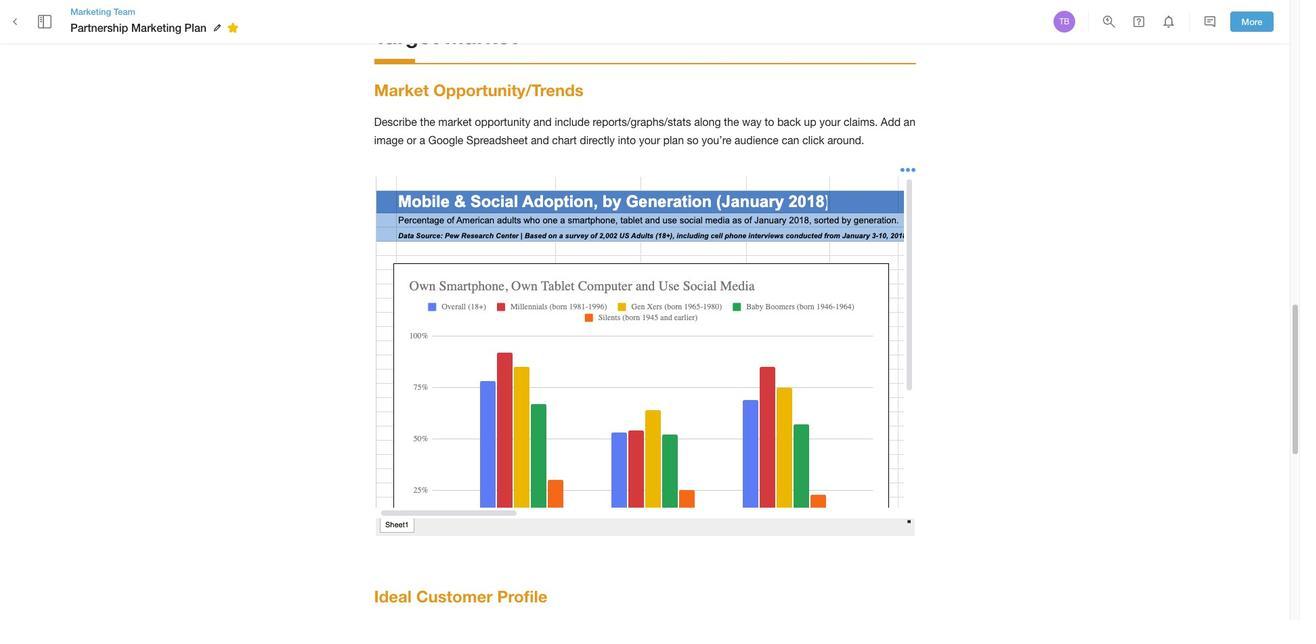 Task type: locate. For each thing, give the bounding box(es) containing it.
0 horizontal spatial market
[[374, 81, 429, 100]]

can
[[782, 134, 800, 146]]

1 horizontal spatial marketing
[[131, 21, 182, 34]]

0 vertical spatial your
[[820, 116, 841, 128]]

marketing up "partnership"
[[70, 6, 111, 17]]

claims.
[[844, 116, 878, 128]]

ideal customer profile
[[374, 587, 548, 606]]

chart
[[552, 134, 577, 146]]

1 horizontal spatial market
[[445, 23, 518, 49]]

opportunity/trends
[[434, 81, 584, 100]]

0 horizontal spatial marketing
[[70, 6, 111, 17]]

an
[[904, 116, 916, 128]]

reports/graphs/stats
[[593, 116, 692, 128]]

more
[[1242, 16, 1263, 27]]

your down reports/graphs/stats
[[639, 134, 661, 146]]

remove favorite image
[[225, 20, 241, 36]]

1 horizontal spatial the
[[724, 116, 740, 128]]

target market
[[374, 23, 518, 49]]

the left way
[[724, 116, 740, 128]]

you're
[[702, 134, 732, 146]]

google
[[429, 134, 464, 146]]

to
[[765, 116, 775, 128]]

0 horizontal spatial your
[[639, 134, 661, 146]]

and left 'chart'
[[531, 134, 549, 146]]

market
[[445, 23, 518, 49], [374, 81, 429, 100]]

0 horizontal spatial the
[[420, 116, 436, 128]]

add
[[881, 116, 901, 128]]

1 vertical spatial marketing
[[131, 21, 182, 34]]

the up a at top left
[[420, 116, 436, 128]]

market up describe
[[374, 81, 429, 100]]

your
[[820, 116, 841, 128], [639, 134, 661, 146]]

and left "include"
[[534, 116, 552, 128]]

into
[[618, 134, 636, 146]]

way
[[743, 116, 762, 128]]

and
[[534, 116, 552, 128], [531, 134, 549, 146]]

marketing
[[70, 6, 111, 17], [131, 21, 182, 34]]

describe
[[374, 116, 417, 128]]

your right up
[[820, 116, 841, 128]]

0 vertical spatial market
[[445, 23, 518, 49]]

market up market opportunity/trends
[[445, 23, 518, 49]]

plan
[[664, 134, 684, 146]]

describe the market opportunity and include reports/graphs/stats along the way to back up your claims. add an image or a google spreadsheet and chart directly into your plan so you're audience can click around.
[[374, 116, 919, 146]]

up
[[804, 116, 817, 128]]

2 the from the left
[[724, 116, 740, 128]]

target
[[374, 23, 439, 49]]

0 vertical spatial marketing
[[70, 6, 111, 17]]

audience
[[735, 134, 779, 146]]

marketing down marketing team link
[[131, 21, 182, 34]]

the
[[420, 116, 436, 128], [724, 116, 740, 128]]

along
[[695, 116, 721, 128]]

spreadsheet
[[467, 134, 528, 146]]



Task type: describe. For each thing, give the bounding box(es) containing it.
so
[[687, 134, 699, 146]]

marketing team link
[[70, 5, 243, 18]]

opportunity
[[475, 116, 531, 128]]

market
[[439, 116, 472, 128]]

ideal
[[374, 587, 412, 606]]

marketing team
[[70, 6, 135, 17]]

plan
[[185, 21, 207, 34]]

back
[[778, 116, 801, 128]]

0 vertical spatial and
[[534, 116, 552, 128]]

market opportunity/trends
[[374, 81, 584, 100]]

team
[[114, 6, 135, 17]]

1 horizontal spatial your
[[820, 116, 841, 128]]

1 vertical spatial your
[[639, 134, 661, 146]]

more button
[[1231, 11, 1274, 32]]

click
[[803, 134, 825, 146]]

1 the from the left
[[420, 116, 436, 128]]

partnership marketing plan
[[70, 21, 207, 34]]

include
[[555, 116, 590, 128]]

tb
[[1060, 17, 1070, 26]]

partnership
[[70, 21, 128, 34]]

profile
[[497, 587, 548, 606]]

customer
[[416, 587, 493, 606]]

tb button
[[1052, 9, 1078, 35]]

around.
[[828, 134, 865, 146]]

directly
[[580, 134, 615, 146]]

or
[[407, 134, 417, 146]]

1 vertical spatial and
[[531, 134, 549, 146]]

image
[[374, 134, 404, 146]]

a
[[420, 134, 426, 146]]

1 vertical spatial market
[[374, 81, 429, 100]]



Task type: vqa. For each thing, say whether or not it's contained in the screenshot.
Tim on the right bottom of the page
no



